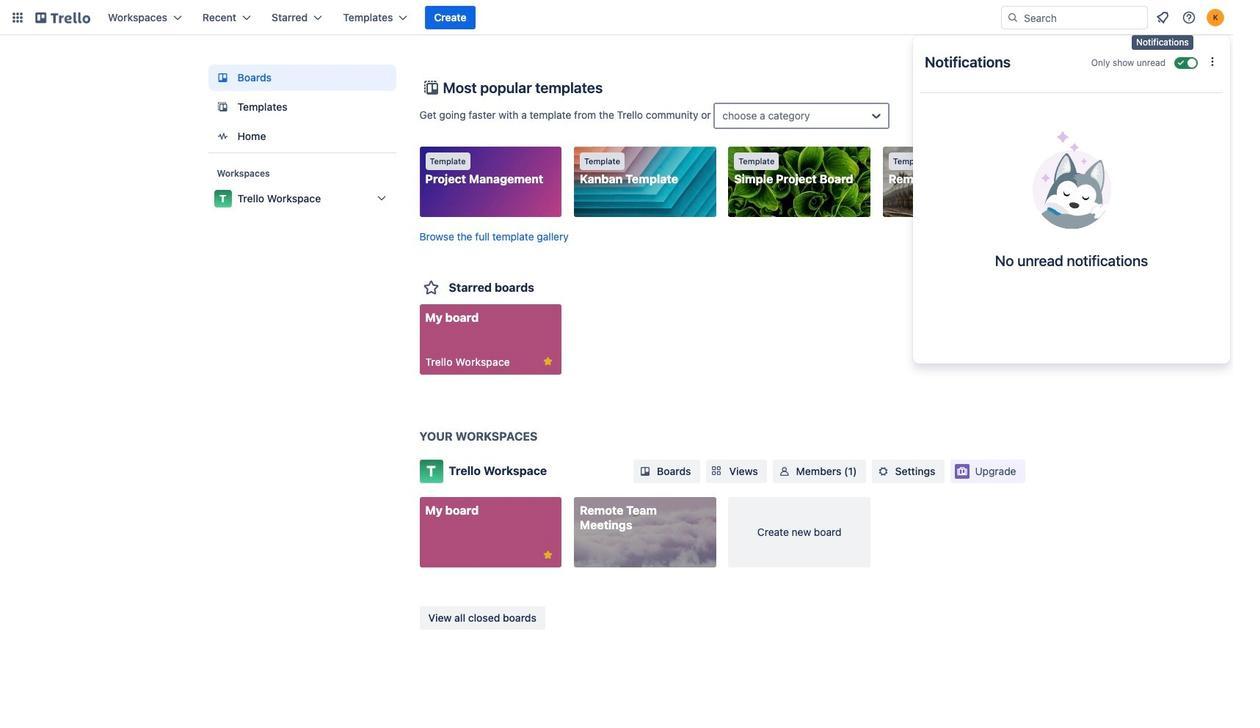 Task type: describe. For each thing, give the bounding box(es) containing it.
1 click to unstar this board. it will be removed from your starred list. image from the top
[[541, 355, 555, 368]]

search image
[[1007, 12, 1019, 23]]

1 sm image from the left
[[638, 465, 653, 479]]

kendallparks02 (kendallparks02) image
[[1207, 9, 1225, 26]]

open information menu image
[[1182, 10, 1197, 25]]

3 sm image from the left
[[876, 465, 891, 479]]

board image
[[214, 69, 232, 87]]



Task type: locate. For each thing, give the bounding box(es) containing it.
2 sm image from the left
[[777, 465, 792, 479]]

taco image
[[1033, 131, 1111, 229]]

2 click to unstar this board. it will be removed from your starred list. image from the top
[[541, 549, 555, 562]]

0 notifications image
[[1154, 9, 1172, 26]]

back to home image
[[35, 6, 90, 29]]

template board image
[[214, 98, 232, 116]]

primary element
[[0, 0, 1233, 35]]

Search field
[[1019, 7, 1147, 28]]

0 horizontal spatial sm image
[[638, 465, 653, 479]]

sm image
[[638, 465, 653, 479], [777, 465, 792, 479], [876, 465, 891, 479]]

tooltip
[[1132, 35, 1193, 50]]

home image
[[214, 128, 232, 145]]

0 vertical spatial click to unstar this board. it will be removed from your starred list. image
[[541, 355, 555, 368]]

click to unstar this board. it will be removed from your starred list. image
[[541, 355, 555, 368], [541, 549, 555, 562]]

1 horizontal spatial sm image
[[777, 465, 792, 479]]

2 horizontal spatial sm image
[[876, 465, 891, 479]]

1 vertical spatial click to unstar this board. it will be removed from your starred list. image
[[541, 549, 555, 562]]



Task type: vqa. For each thing, say whether or not it's contained in the screenshot.
sm icon
yes



